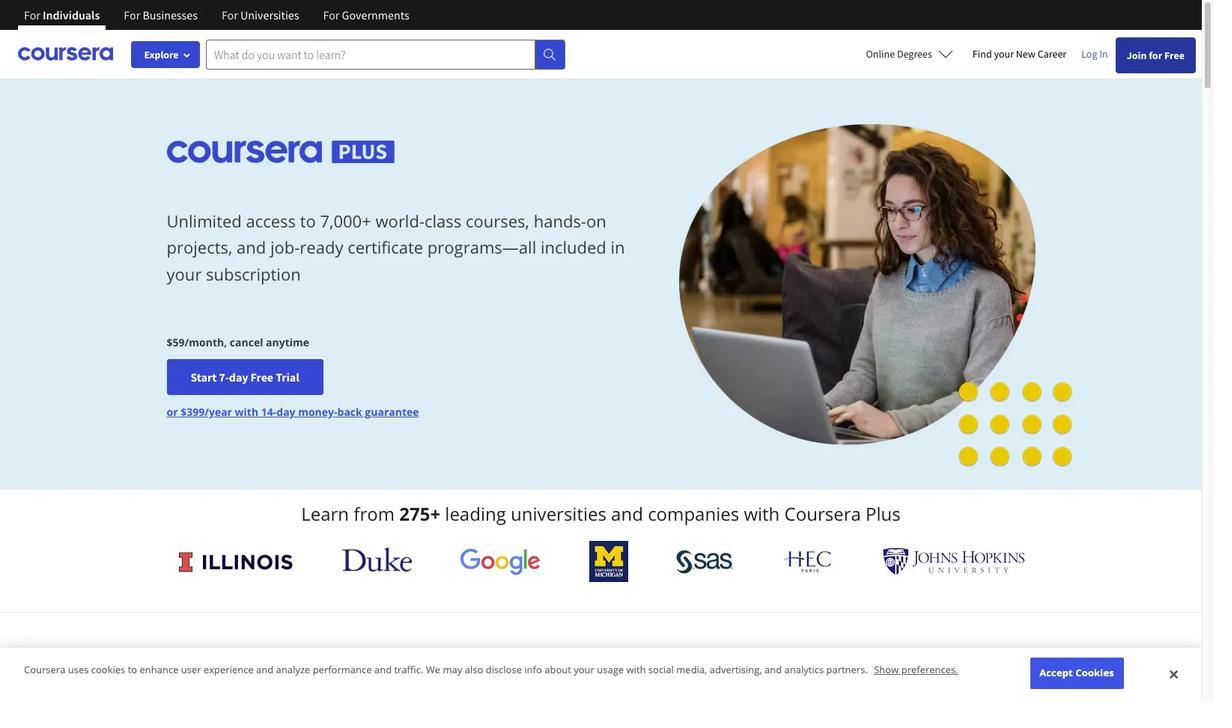 Task type: locate. For each thing, give the bounding box(es) containing it.
cookies
[[91, 664, 125, 677]]

from
[[354, 502, 395, 526]]

day
[[229, 370, 248, 385], [277, 405, 295, 420]]

for
[[24, 7, 40, 22], [124, 7, 140, 22], [222, 7, 238, 22], [323, 7, 340, 22]]

1 for from the left
[[24, 7, 40, 22]]

and
[[237, 236, 266, 259], [611, 502, 643, 526], [256, 664, 274, 677], [374, 664, 392, 677], [765, 664, 782, 677]]

and up subscription
[[237, 236, 266, 259]]

day inside start 7-day free trial button
[[229, 370, 248, 385]]

to right cookies
[[128, 664, 137, 677]]

coursera uses cookies to enhance user experience and analyze performance and traffic. we may also disclose info about your usage with social media, advertising, and analytics partners. show preferences.
[[24, 664, 958, 677]]

None search field
[[206, 39, 565, 69]]

log in
[[1082, 47, 1108, 61]]

What do you want to learn? text field
[[206, 39, 535, 69]]

join for free link
[[1116, 37, 1196, 73]]

invest in your professional goals with coursera plus
[[323, 665, 879, 696]]

online
[[866, 47, 895, 61]]

cookies
[[1076, 667, 1114, 680]]

1 vertical spatial free
[[251, 370, 273, 385]]

with
[[235, 405, 258, 420], [744, 502, 780, 526], [626, 664, 646, 677], [676, 665, 725, 696]]

plus
[[866, 502, 901, 526], [832, 665, 879, 696]]

duke university image
[[342, 548, 412, 572]]

new
[[1016, 47, 1036, 61]]

for left businesses
[[124, 7, 140, 22]]

your
[[994, 47, 1014, 61], [167, 263, 202, 285], [574, 664, 595, 677], [420, 665, 470, 696]]

show preferences. link
[[874, 664, 958, 677]]

accept cookies
[[1040, 667, 1114, 680]]

in inside 'unlimited access to 7,000+ world-class courses, hands-on projects, and job-ready certificate programs—all included in your subscription'
[[611, 236, 625, 259]]

in right included
[[611, 236, 625, 259]]

3 for from the left
[[222, 7, 238, 22]]

find your new career
[[973, 47, 1067, 61]]

for governments
[[323, 7, 409, 22]]

for
[[1149, 49, 1162, 62]]

user
[[181, 664, 201, 677]]

coursera
[[784, 502, 861, 526], [24, 664, 65, 677], [730, 665, 827, 696]]

free
[[1164, 49, 1185, 62], [251, 370, 273, 385]]

1 vertical spatial in
[[394, 665, 415, 696]]

anytime
[[266, 336, 309, 350]]

explore button
[[131, 41, 200, 68]]

companies
[[648, 502, 739, 526]]

with right companies
[[744, 502, 780, 526]]

and left analyze
[[256, 664, 274, 677]]

for left governments
[[323, 7, 340, 22]]

free right for
[[1164, 49, 1185, 62]]

partners.
[[826, 664, 868, 677]]

start 7-day free trial
[[191, 370, 299, 385]]

1 horizontal spatial to
[[300, 210, 316, 232]]

your inside 'unlimited access to 7,000+ world-class courses, hands-on projects, and job-ready certificate programs—all included in your subscription'
[[167, 263, 202, 285]]

coursera plus image
[[167, 141, 394, 163]]

goals
[[614, 665, 671, 696]]

2 for from the left
[[124, 7, 140, 22]]

$59
[[167, 336, 185, 350]]

7-
[[219, 370, 229, 385]]

0 vertical spatial to
[[300, 210, 316, 232]]

0 vertical spatial day
[[229, 370, 248, 385]]

4 for from the left
[[323, 7, 340, 22]]

free inside button
[[251, 370, 273, 385]]

we
[[426, 664, 440, 677]]

programs—all
[[427, 236, 536, 259]]

banner navigation
[[12, 0, 421, 41]]

for for businesses
[[124, 7, 140, 22]]

included
[[541, 236, 606, 259]]

0 vertical spatial plus
[[866, 502, 901, 526]]

1 horizontal spatial in
[[611, 236, 625, 259]]

with right social
[[676, 665, 725, 696]]

0 horizontal spatial day
[[229, 370, 248, 385]]

access
[[246, 210, 296, 232]]

1 horizontal spatial free
[[1164, 49, 1185, 62]]

1 vertical spatial plus
[[832, 665, 879, 696]]

0 vertical spatial in
[[611, 236, 625, 259]]

businesses
[[143, 7, 198, 22]]

back
[[337, 405, 362, 420]]

for left the individuals
[[24, 7, 40, 22]]

and left traffic.
[[374, 664, 392, 677]]

in
[[611, 236, 625, 259], [394, 665, 415, 696]]

class
[[425, 210, 462, 232]]

social
[[648, 664, 674, 677]]

online degrees
[[866, 47, 932, 61]]

0 horizontal spatial to
[[128, 664, 137, 677]]

/month,
[[185, 336, 227, 350]]

day down $59 /month, cancel anytime
[[229, 370, 248, 385]]

to up ready
[[300, 210, 316, 232]]

free left trial
[[251, 370, 273, 385]]

about
[[545, 664, 571, 677]]

in left we
[[394, 665, 415, 696]]

1 horizontal spatial day
[[277, 405, 295, 420]]

0 horizontal spatial free
[[251, 370, 273, 385]]

1 vertical spatial day
[[277, 405, 295, 420]]

learn from 275+ leading universities and companies with coursera plus
[[301, 502, 901, 526]]

enhance
[[140, 664, 179, 677]]

day left money-
[[277, 405, 295, 420]]

$399
[[181, 405, 205, 420]]

for for individuals
[[24, 7, 40, 22]]

analyze
[[276, 664, 310, 677]]

analytics
[[785, 664, 824, 677]]

log in link
[[1074, 45, 1116, 63]]

for left "universities"
[[222, 7, 238, 22]]

and left "analytics"
[[765, 664, 782, 677]]

and inside 'unlimited access to 7,000+ world-class courses, hands-on projects, and job-ready certificate programs—all included in your subscription'
[[237, 236, 266, 259]]

0 horizontal spatial in
[[394, 665, 415, 696]]

sas image
[[676, 550, 733, 574]]

to
[[300, 210, 316, 232], [128, 664, 137, 677]]

projects,
[[167, 236, 232, 259]]

coursera image
[[18, 42, 113, 66]]



Task type: vqa. For each thing, say whether or not it's contained in the screenshot.
leftmost to
yes



Task type: describe. For each thing, give the bounding box(es) containing it.
log
[[1082, 47, 1097, 61]]

preferences.
[[901, 664, 958, 677]]

cancel
[[230, 336, 263, 350]]

job-
[[270, 236, 300, 259]]

governments
[[342, 7, 409, 22]]

trial
[[276, 370, 299, 385]]

online degrees button
[[854, 37, 965, 70]]

traffic.
[[394, 664, 423, 677]]

275+
[[399, 502, 440, 526]]

join
[[1127, 49, 1147, 62]]

uses
[[68, 664, 89, 677]]

advertising,
[[710, 664, 762, 677]]

to inside 'unlimited access to 7,000+ world-class courses, hands-on projects, and job-ready certificate programs—all included in your subscription'
[[300, 210, 316, 232]]

hec paris image
[[782, 547, 834, 577]]

join for free
[[1127, 49, 1185, 62]]

subscription
[[206, 263, 301, 285]]

start 7-day free trial button
[[167, 360, 323, 396]]

unlimited
[[167, 210, 242, 232]]

media,
[[676, 664, 707, 677]]

leading
[[445, 502, 506, 526]]

for for governments
[[323, 7, 340, 22]]

usage
[[597, 664, 624, 677]]

also
[[465, 664, 483, 677]]

0 vertical spatial free
[[1164, 49, 1185, 62]]

$59 /month, cancel anytime
[[167, 336, 309, 350]]

start
[[191, 370, 217, 385]]

explore
[[144, 48, 179, 61]]

disclose
[[486, 664, 522, 677]]

7,000+
[[320, 210, 371, 232]]

university of illinois at urbana-champaign image
[[177, 550, 294, 574]]

show
[[874, 664, 899, 677]]

in
[[1100, 47, 1108, 61]]

find
[[973, 47, 992, 61]]

hands-
[[534, 210, 586, 232]]

/year
[[205, 405, 232, 420]]

universities
[[511, 502, 607, 526]]

performance
[[313, 664, 372, 677]]

find your new career link
[[965, 45, 1074, 64]]

career
[[1038, 47, 1067, 61]]

for universities
[[222, 7, 299, 22]]

world-
[[376, 210, 425, 232]]

or
[[167, 405, 178, 420]]

individuals
[[43, 7, 100, 22]]

degrees
[[897, 47, 932, 61]]

certificate
[[348, 236, 423, 259]]

google image
[[460, 548, 541, 576]]

info
[[524, 664, 542, 677]]

may
[[443, 664, 462, 677]]

learn
[[301, 502, 349, 526]]

universities
[[240, 7, 299, 22]]

on
[[586, 210, 606, 232]]

guarantee
[[365, 405, 419, 420]]

unlimited access to 7,000+ world-class courses, hands-on projects, and job-ready certificate programs—all included in your subscription
[[167, 210, 625, 285]]

with left 14-
[[235, 405, 258, 420]]

for businesses
[[124, 7, 198, 22]]

courses,
[[466, 210, 529, 232]]

and up the university of michigan image
[[611, 502, 643, 526]]

johns hopkins university image
[[883, 548, 1025, 576]]

accept cookies button
[[1030, 659, 1124, 690]]

university of michigan image
[[589, 541, 628, 583]]

1 vertical spatial to
[[128, 664, 137, 677]]

experience
[[204, 664, 254, 677]]

or $399 /year with 14-day money-back guarantee
[[167, 405, 419, 420]]

money-
[[298, 405, 337, 420]]

for for universities
[[222, 7, 238, 22]]

professional
[[475, 665, 609, 696]]

14-
[[261, 405, 277, 420]]

accept
[[1040, 667, 1073, 680]]

for individuals
[[24, 7, 100, 22]]

invest
[[323, 665, 389, 696]]

with left social
[[626, 664, 646, 677]]

ready
[[300, 236, 343, 259]]



